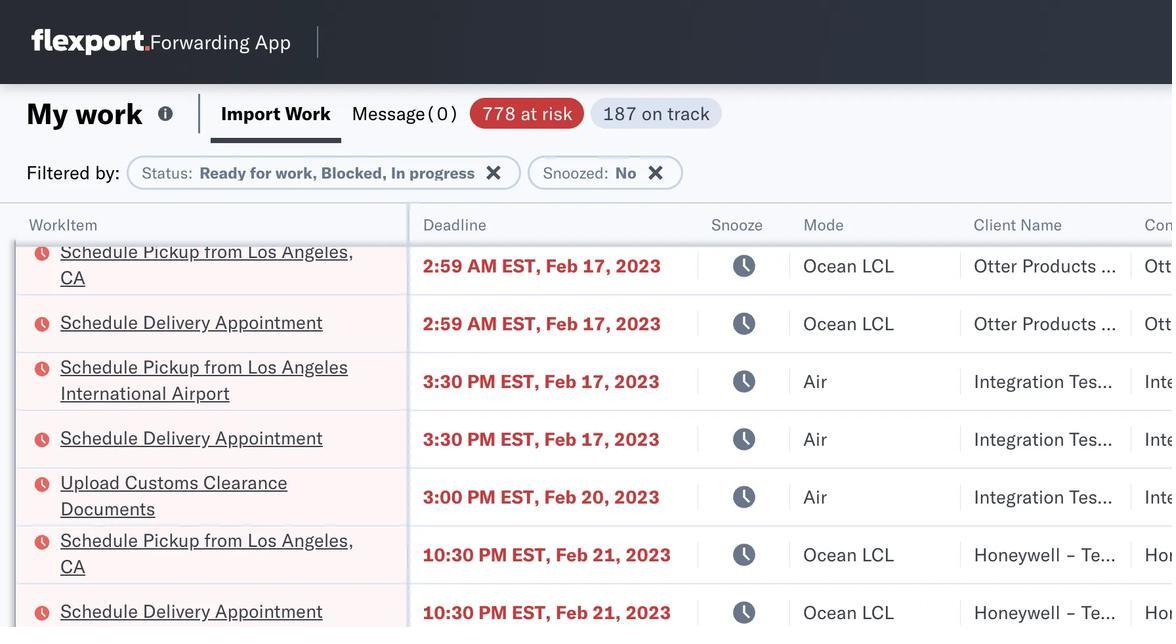 Task type: describe. For each thing, give the bounding box(es) containing it.
air for 3:30 pm est, feb 17, 2023
[[402, 185, 414, 196]]

2 schedule delivery appointment from the top
[[30, 213, 162, 225]]

14 flex- from the top
[[725, 532, 753, 543]]

filtered
[[13, 80, 45, 92]]

flex
[[704, 107, 719, 117]]

confirm delivery button
[[30, 386, 100, 400]]

feb left 21,
[[278, 300, 294, 312]]

15 flex- from the top
[[725, 561, 753, 572]]

schedule delivery appointment link for fourth schedule delivery appointment button
[[30, 530, 162, 543]]

2 air from the top
[[402, 214, 414, 225]]

1 flex-1911466 from the top
[[725, 474, 793, 485]]

3 ocean from the top
[[402, 272, 429, 283]]

10:30
[[211, 300, 237, 312]]

confirm pickup from los angeles, ca button for 2:59 am est, feb 17, 2023
[[30, 90, 187, 118]]

flex-1911408 for 2:59 am est, feb 24, 2023
[[725, 329, 793, 341]]

3 flex- from the top
[[725, 214, 753, 225]]

flex-2001714
[[725, 214, 793, 225]]

products, for schedule delivery appointment
[[597, 156, 637, 167]]

pm for 10:30
[[239, 300, 254, 312]]

llc for schedule delivery appointment
[[639, 156, 655, 167]]

departure
[[931, 338, 976, 350]]

3 schedule pickup from los angeles, ca link from the top
[[30, 437, 187, 463]]

8 ocean fcl from the top
[[402, 561, 448, 572]]

delivery for confirm delivery button
[[66, 386, 100, 398]]

17, down deadline button at top left
[[291, 127, 306, 139]]

6 2:59 from the top
[[211, 474, 231, 485]]

work
[[143, 51, 166, 62]]

upload customs clearance documents link
[[30, 235, 187, 261]]

2150210 for 12:00 pm est, feb 25, 2023
[[753, 416, 793, 428]]

12 ocean from the top
[[402, 561, 429, 572]]

5 ocean from the top
[[402, 329, 429, 341]]

3 1911466 from the top
[[753, 532, 793, 543]]

1 vertical spatial client name
[[931, 294, 986, 306]]

4 flex- from the top
[[725, 243, 753, 254]]

4 am from the top
[[234, 329, 249, 341]]

6 ca from the top
[[30, 451, 43, 462]]

testmbl123
[[894, 98, 952, 110]]

delivery for 6th schedule delivery appointment button from the bottom of the page
[[71, 155, 105, 167]]

4 schedule delivery appointment button from the top
[[30, 530, 162, 545]]

client inside button
[[487, 107, 509, 117]]

1 schedule delivery appointment button from the top
[[30, 155, 162, 169]]

3:00 for 3:00 am est, feb 25, 2023
[[211, 387, 231, 399]]

4 2:59 from the top
[[211, 329, 231, 341]]

delivery for fifth schedule delivery appointment button
[[71, 560, 105, 571]]

flexport. image
[[16, 14, 75, 28]]

my
[[13, 48, 34, 66]]

bleckmann
[[724, 589, 771, 601]]

test
[[1059, 532, 1075, 543]]

3 flex-1977428 from the top
[[725, 358, 793, 370]]

demo123
[[894, 329, 939, 341]]

client name button
[[481, 104, 553, 118]]

10 ocean from the top
[[402, 503, 429, 514]]

2097290
[[753, 589, 793, 601]]

17, for air
[[291, 185, 305, 196]]

customs
[[62, 235, 99, 247]]

on
[[321, 51, 332, 62]]

maeu1234567 for 12:30 pm est, feb 24, 2023
[[809, 358, 876, 369]]

5 resize handle column header from the left
[[550, 102, 566, 627]]

1 integration test account - western digital from the top
[[573, 185, 749, 196]]

6 ocean from the top
[[402, 358, 429, 370]]

flex-1919147
[[725, 445, 793, 456]]

mode inside button
[[402, 107, 422, 117]]

Search Shipments (/) text field
[[921, 11, 1048, 31]]

3 am from the top
[[234, 156, 249, 167]]

10:30 pm est, feb 21, 2023
[[211, 300, 336, 312]]

message (0)
[[176, 51, 230, 62]]

7 2:59 from the top
[[211, 532, 231, 543]]

to
[[1030, 598, 1039, 610]]

documents
[[30, 249, 78, 260]]

schedule pickup from los angeles international airport link
[[30, 177, 187, 203]]

2 ping - test entity from the left
[[573, 98, 649, 110]]

2:59 am est, mar 3, 2023 for schedule delivery appointment
[[211, 532, 326, 543]]

2 1977428 from the top
[[753, 300, 793, 312]]

ocean lcl for 12:30 pm est, feb 24, 2023
[[402, 358, 447, 370]]

1919147
[[753, 445, 793, 456]]

8 fcl from the top
[[431, 561, 448, 572]]

products for schedule delivery appointment
[[511, 156, 549, 167]]

los for schedule pickup from los angeles international airport button
[[124, 178, 139, 189]]

2 lcl from the top
[[431, 272, 447, 283]]

otter products, llc for schedule pickup from los angeles, ca
[[573, 127, 655, 139]]

ocean lcl for 10:30 pm est, feb 21, 2023
[[402, 300, 447, 312]]

schedule pickup from los angeles, ca for third "schedule pickup from los angeles, ca" button
[[30, 467, 177, 491]]

1 fcl from the top
[[431, 98, 448, 110]]

1 vertical spatial mode
[[931, 250, 956, 262]]

snooze
[[356, 107, 382, 117]]

confirm pickup from los angeles, ca link for 2:59 am est, feb 24, 2023
[[30, 321, 187, 348]]

schedule for fifth schedule delivery appointment button
[[30, 560, 69, 571]]

2 ocean fcl from the top
[[402, 329, 448, 341]]

2:59 am est, feb 24, 2023
[[211, 329, 331, 341]]

1 ca from the top
[[30, 104, 43, 116]]

departure port
[[931, 338, 997, 350]]

1 demo from the top
[[524, 445, 548, 456]]

port for final port
[[955, 426, 974, 438]]

confirm for 12:30 pm est, feb 24, 2023
[[30, 351, 64, 363]]

upload customs clearance documents button
[[30, 235, 187, 262]]

2 am from the top
[[234, 127, 249, 139]]

upload for upload customs clearance documents
[[30, 235, 60, 247]]

2006134
[[753, 98, 793, 110]]

187
[[302, 51, 319, 62]]

snoozed
[[272, 81, 302, 91]]

2 flex- from the top
[[725, 127, 753, 139]]

1911408 for 2:59 am est, feb 24, 2023
[[753, 329, 793, 341]]

schedule for fifth schedule delivery appointment button from the bottom of the page
[[30, 213, 69, 225]]

3:30
[[211, 185, 231, 196]]

1 vertical spatial international
[[633, 589, 687, 601]]

6 fcl from the top
[[431, 503, 448, 514]]

mofu0618318
[[809, 98, 876, 109]]

karl
[[573, 589, 590, 601]]

appointment for fourth schedule delivery appointment button the 'schedule delivery appointment' link
[[108, 531, 162, 542]]

3 ocean fcl from the top
[[402, 387, 448, 399]]

import work
[[111, 51, 166, 62]]

4 resize handle column header from the left
[[465, 102, 481, 627]]

7 schedule from the top
[[30, 438, 69, 449]]

numbers
[[809, 113, 842, 122]]

1 flexport demo consignee from the top
[[487, 445, 595, 456]]

2 ocean from the top
[[402, 156, 429, 167]]

7 am from the top
[[234, 474, 249, 485]]

8 flex- from the top
[[725, 358, 753, 370]]

at
[[261, 51, 269, 62]]

2 entity from the left
[[625, 98, 649, 110]]

schedule for 4th "schedule pickup from los angeles, ca" button from the top
[[30, 496, 69, 507]]

9 resize handle column header from the left
[[1036, 102, 1052, 627]]

7 ocean fcl from the top
[[402, 532, 448, 543]]

2 flex-1977428 from the top
[[725, 300, 793, 312]]

3 ca from the top
[[30, 277, 43, 289]]

default
[[1041, 598, 1073, 610]]

4 flex-1911466 from the top
[[725, 561, 793, 572]]

9 flex- from the top
[[725, 387, 753, 399]]

international inside schedule pickup from los angeles international airport
[[30, 191, 83, 202]]

consignee name
[[931, 567, 1005, 579]]

confirm pickup from los angeles, ca for 2:59 am est, feb 24, 2023
[[30, 322, 172, 347]]

progress
[[205, 81, 238, 91]]

12:30
[[211, 358, 237, 370]]

deadline
[[211, 107, 243, 117]]

appointment for the 'schedule delivery appointment' link corresponding to first schedule delivery appointment button from the bottom of the page
[[108, 589, 162, 600]]

2 digital from the top
[[722, 214, 749, 225]]

pm for 3:00
[[234, 243, 248, 254]]

feb up 28,
[[278, 416, 294, 428]]

delivery inside upload proof of delivery link
[[98, 415, 132, 427]]

1 2:59 from the top
[[211, 98, 231, 110]]

28,
[[291, 445, 306, 456]]

5 flexport from the top
[[487, 561, 522, 572]]

terminal
[[931, 470, 970, 482]]

otter products, llc for schedule delivery appointment
[[573, 156, 655, 167]]

client name inside button
[[487, 107, 532, 117]]

mode button
[[395, 104, 468, 118]]

4 1911466 from the top
[[753, 561, 793, 572]]

reset to default button
[[994, 594, 1082, 614]]

2:59 am est, feb 28, 2023
[[211, 445, 331, 456]]

feb down 2:59 am est, feb 24, 2023 on the bottom left of page
[[278, 358, 294, 370]]

assignment
[[1126, 532, 1173, 543]]

name inside button
[[511, 107, 532, 117]]

6 schedule delivery appointment from the top
[[30, 589, 162, 600]]

1 1911466 from the top
[[753, 474, 793, 485]]

carrier
[[931, 523, 962, 535]]

5 2:59 from the top
[[211, 445, 231, 456]]

test 20 wi team assignment
[[1059, 532, 1173, 543]]

work,
[[138, 81, 159, 91]]

workitem button
[[8, 104, 190, 118]]

container numbers
[[809, 102, 844, 122]]

message
[[176, 51, 213, 62]]

feb down deadline button at top left
[[273, 127, 289, 139]]

2 fcl from the top
[[431, 329, 448, 341]]

(0)
[[213, 51, 230, 62]]

7 resize handle column header from the left
[[787, 102, 803, 627]]

confirm delivery
[[30, 386, 100, 398]]

2 western from the top
[[685, 214, 720, 225]]

2:59 am est, feb 17, 2023 for schedule delivery appointment
[[211, 156, 331, 167]]

consignee button
[[566, 104, 684, 118]]

8 ca from the top
[[30, 509, 43, 520]]

feb left 28,
[[273, 445, 289, 456]]

17, for ocean lcl
[[291, 156, 306, 167]]

1 ocean from the top
[[402, 98, 429, 110]]

5 flex- from the top
[[725, 272, 753, 283]]

1 maeu1234567 from the top
[[809, 271, 876, 283]]

1 flxt00001977428a from the top
[[894, 272, 985, 283]]

2150210 for 3:00 pm est, feb 20, 2023
[[753, 243, 793, 254]]

6 am from the top
[[234, 445, 249, 456]]

feb up 3:00 pm est, feb 20, 2023
[[272, 185, 289, 196]]

9 ocean from the top
[[402, 474, 429, 485]]

feb up 3:30 pm est, feb 17, 2023
[[273, 156, 289, 167]]

track
[[334, 51, 355, 62]]

clearance
[[102, 235, 144, 247]]

flex-2150210 for 12:00 pm est, feb 25, 2023
[[725, 416, 793, 428]]

flxt00001977428a for 10:30 pm est, feb 21, 2023
[[894, 300, 985, 312]]

flexport demo consignee for 4th "schedule pickup from los angeles, ca" button from the top
[[487, 503, 595, 514]]

1911408 for 3:00 am est, feb 25, 2023
[[753, 387, 793, 399]]

workitem
[[14, 107, 49, 117]]

schedule delivery appointment link for third schedule delivery appointment button from the top of the page
[[30, 299, 162, 312]]

12:30 pm est, feb 24, 2023
[[211, 358, 336, 370]]

status : ready for work, blocked, in progress
[[71, 81, 238, 91]]

lcl for 2:59 am est, feb 17, 2023
[[431, 156, 447, 167]]

mar for schedule delivery appointment
[[273, 532, 290, 543]]

7 flex- from the top
[[725, 329, 753, 341]]

8 ocean from the top
[[402, 445, 429, 456]]

16 flex- from the top
[[725, 589, 753, 601]]

7 fcl from the top
[[431, 532, 448, 543]]

1 schedule pickup from los angeles, ca button from the top
[[30, 119, 187, 147]]

2 schedule pickup from los angeles, ca button from the top
[[30, 264, 187, 291]]

arrival
[[931, 382, 961, 394]]

arrival port
[[931, 382, 982, 394]]

confirm pickup from los angeles, ca button for 12:30 pm est, feb 24, 2023
[[30, 350, 187, 378]]

4 ca from the top
[[30, 335, 43, 347]]

3:00 pm est, feb 20, 2023
[[211, 243, 330, 254]]

5 demo from the top
[[524, 561, 548, 572]]

confirm pickup from los angeles, ca link for 2:59 am est, feb 17, 2023
[[30, 90, 187, 117]]

confirm pickup from los angeles, ca link for 12:30 pm est, feb 24, 2023
[[30, 350, 187, 377]]

flex id button
[[697, 104, 789, 118]]

: for status
[[94, 81, 97, 91]]

ready
[[100, 81, 123, 91]]

los for 2nd "schedule pickup from los angeles, ca" button from the top
[[124, 264, 139, 276]]

my work
[[13, 48, 71, 66]]

1 flexport from the top
[[487, 445, 522, 456]]

schedule pickup from los angeles, ca link for 4th "schedule pickup from los angeles, ca" button from the top
[[30, 495, 187, 521]]

bicu1234565, for third "schedule pickup from los angeles, ca" button
[[809, 474, 874, 485]]

schedule for schedule pickup from los angeles international airport button
[[30, 178, 69, 189]]

proof
[[62, 415, 85, 427]]

carrier name
[[931, 523, 990, 535]]

pm for 12:00
[[239, 416, 254, 428]]

2 1911466 from the top
[[753, 503, 793, 514]]

13 flex- from the top
[[725, 503, 753, 514]]

4 schedule pickup from los angeles, ca button from the top
[[30, 495, 187, 522]]

3:30 pm est, feb 17, 2023
[[211, 185, 330, 196]]

upload proof of delivery button
[[30, 415, 132, 429]]

1 am from the top
[[234, 98, 249, 110]]

20,
[[291, 243, 305, 254]]

-- for schedule delivery appointment
[[894, 532, 906, 543]]

2 ping from the left
[[573, 98, 595, 110]]

status for status : ready for work, blocked, in progress
[[71, 81, 94, 91]]

778
[[241, 51, 258, 62]]

terminal (firms code)
[[931, 470, 1006, 491]]

c/o
[[706, 589, 722, 601]]

24, for 12:30 pm est, feb 24, 2023
[[296, 358, 311, 370]]

flexport for 4th "schedule pickup from los angeles, ca" button from the top
[[487, 503, 522, 514]]

status for status
[[931, 79, 960, 90]]

container
[[809, 102, 844, 112]]

code)
[[931, 479, 963, 491]]

schedule pickup from los angeles, ca link for fourth "schedule pickup from los angeles, ca" button from the bottom
[[30, 119, 187, 145]]

3:00 am est, feb 25, 2023
[[211, 387, 331, 399]]

8 am from the top
[[234, 532, 249, 543]]

schedule pickup from los angeles, ca link for third "schedule pickup from los angeles, ca" button
[[30, 466, 187, 492]]

flex-2006134
[[725, 98, 793, 110]]



Task type: vqa. For each thing, say whether or not it's contained in the screenshot.
the "Otter Products - Test Account" for Schedule Delivery Appointment
yes



Task type: locate. For each thing, give the bounding box(es) containing it.
4 ocean from the top
[[402, 300, 429, 312]]

1 vertical spatial 2150210
[[753, 416, 793, 428]]

2 mar from the top
[[273, 532, 290, 543]]

1 vertical spatial 2:59 am est, feb 17, 2023
[[211, 127, 331, 139]]

delivery for third schedule delivery appointment button from the top of the page
[[71, 300, 105, 311]]

2 bicu1234565, demu1232567 from the top
[[809, 502, 943, 514]]

-- up 07492792403
[[894, 561, 906, 572]]

1 vertical spatial client
[[931, 294, 958, 306]]

0 vertical spatial 3,
[[293, 474, 301, 485]]

schedule delivery appointment
[[30, 155, 162, 167], [30, 213, 162, 225], [30, 300, 162, 311], [30, 531, 162, 542], [30, 560, 162, 571], [30, 589, 162, 600]]

2 vertical spatial flex-1977428
[[725, 358, 793, 370]]

3 fcl from the top
[[431, 387, 448, 399]]

2 products, from the top
[[597, 156, 637, 167]]

feb down the snoozed
[[273, 98, 289, 110]]

los for third "schedule pickup from los angeles, ca" button
[[124, 467, 139, 478]]

2 flexport from the top
[[487, 474, 522, 485]]

ocean fcl
[[402, 98, 448, 110], [402, 329, 448, 341], [402, 387, 448, 399], [402, 445, 448, 456], [402, 474, 448, 485], [402, 503, 448, 514], [402, 532, 448, 543], [402, 561, 448, 572]]

feb down 10:30 pm est, feb 21, 2023
[[273, 329, 289, 341]]

flexport for fourth schedule delivery appointment button
[[487, 532, 522, 543]]

3 demo from the top
[[524, 503, 548, 514]]

client
[[487, 107, 509, 117], [931, 294, 958, 306]]

1 horizontal spatial entity
[[625, 98, 649, 110]]

1 horizontal spatial international
[[633, 589, 687, 601]]

1 horizontal spatial ping - test entity
[[573, 98, 649, 110]]

1 vertical spatial confirm pickup from los angeles, ca link
[[30, 321, 187, 348]]

10 resize handle column header from the left
[[1122, 102, 1137, 627]]

airport
[[86, 191, 115, 202]]

integration
[[573, 185, 618, 196], [573, 214, 618, 225], [487, 243, 533, 254], [573, 243, 618, 254], [487, 416, 533, 428], [573, 416, 618, 428]]

2 confirm pickup from los angeles, ca from the top
[[30, 322, 172, 347]]

schedule pickup from los angeles, ca button
[[30, 119, 187, 147], [30, 264, 187, 291], [30, 466, 187, 494], [30, 495, 187, 522]]

upload customs clearance documents
[[30, 235, 144, 260]]

flex id
[[704, 107, 729, 117]]

0 vertical spatial 2:59 am est, mar 3, 2023
[[211, 474, 326, 485]]

0 vertical spatial mode
[[402, 107, 422, 117]]

flex-2006134 button
[[704, 95, 796, 113], [704, 95, 796, 113]]

1 vertical spatial port
[[963, 382, 982, 394]]

otter products - test account
[[487, 127, 614, 139], [487, 156, 614, 167]]

-- left carrier
[[894, 532, 906, 543]]

25, for 3:00 am est, feb 25, 2023
[[291, 387, 306, 399]]

import
[[111, 51, 140, 62]]

b.v
[[689, 589, 704, 601]]

1988285
[[753, 127, 793, 139]]

2:59 am est, feb 17, 2023 down the snoozed
[[211, 98, 331, 110]]

0 vertical spatial confirm pickup from los angeles, ca link
[[30, 90, 187, 117]]

6 schedule from the top
[[30, 300, 69, 311]]

2 vertical spatial 2:59 am est, feb 17, 2023
[[211, 156, 331, 167]]

karl lagerfeld international b.v c/o bleckmann
[[573, 589, 771, 601]]

ping
[[487, 98, 509, 110], [573, 98, 595, 110]]

products,
[[597, 127, 637, 139], [597, 156, 637, 167]]

schedule pickup from los angeles, ca for fourth "schedule pickup from los angeles, ca" button from the bottom
[[30, 120, 177, 144]]

otter
[[487, 127, 509, 139], [573, 127, 594, 139], [487, 156, 509, 167], [573, 156, 594, 167]]

2 flexport demo consignee from the top
[[487, 474, 595, 485]]

llc for schedule pickup from los angeles, ca
[[639, 127, 655, 139]]

7 ca from the top
[[30, 480, 43, 491]]

2150210
[[753, 243, 793, 254], [753, 416, 793, 428]]

on
[[600, 243, 614, 254], [685, 243, 699, 254], [600, 416, 614, 428], [685, 416, 699, 428]]

1 vertical spatial otter products, llc
[[573, 156, 655, 167]]

flxt00001977428a
[[894, 272, 985, 283], [894, 300, 985, 312], [894, 358, 985, 370]]

0 vertical spatial integration test account - western digital
[[573, 185, 749, 196]]

appointment for 6th schedule delivery appointment button from the bottom of the page's the 'schedule delivery appointment' link
[[108, 155, 162, 167]]

los for confirm pickup from los angeles, ca button corresponding to 2:59 am est, feb 24, 2023
[[118, 322, 133, 334]]

pm right 10:30
[[239, 300, 254, 312]]

flex-2150210 up flex-1919147
[[725, 416, 793, 428]]

for
[[125, 81, 136, 91]]

of
[[87, 415, 95, 427]]

0 vertical spatial 1977428
[[753, 272, 793, 283]]

2 otter products - test account from the top
[[487, 156, 614, 167]]

2 schedule delivery appointment link from the top
[[30, 212, 162, 226]]

1 vertical spatial 25,
[[296, 416, 311, 428]]

flex-1977428 button
[[704, 268, 796, 287], [704, 268, 796, 287], [704, 297, 796, 316], [704, 297, 796, 316], [704, 355, 796, 373], [704, 355, 796, 373]]

flex-2150210 for 3:00 pm est, feb 20, 2023
[[725, 243, 793, 254]]

1 appointment from the top
[[108, 155, 162, 167]]

1911466
[[753, 474, 793, 485], [753, 503, 793, 514], [753, 532, 793, 543], [753, 561, 793, 572]]

confirm pickup from los angeles, ca for 12:30 pm est, feb 24, 2023
[[30, 351, 172, 376]]

1 vertical spatial flex-1911408
[[725, 387, 793, 399]]

los inside schedule pickup from los angeles international airport
[[124, 178, 139, 189]]

:
[[94, 81, 97, 91], [302, 81, 305, 91]]

1 flex- from the top
[[725, 98, 753, 110]]

1 horizontal spatial mode
[[931, 250, 956, 262]]

demo for third "schedule pickup from los angeles, ca" button
[[524, 474, 548, 485]]

bicu1234565, for 4th "schedule pickup from los angeles, ca" button from the top
[[809, 502, 874, 514]]

0 vertical spatial 2150210
[[753, 243, 793, 254]]

12:00
[[211, 416, 237, 428]]

0 vertical spatial mar
[[273, 474, 290, 485]]

3, for schedule pickup from los angeles, ca
[[293, 474, 301, 485]]

25, up 12:00 pm est, feb 25, 2023
[[291, 387, 306, 399]]

8 resize handle column header from the left
[[872, 102, 888, 627]]

los for confirm pickup from los angeles, ca button for 12:30 pm est, feb 24, 2023
[[118, 351, 133, 363]]

1 confirm pickup from los angeles, ca from the top
[[30, 91, 172, 116]]

bookings test consignee
[[487, 329, 592, 341], [573, 329, 677, 341], [487, 387, 592, 399], [573, 387, 677, 399], [573, 445, 677, 456], [573, 474, 677, 485], [573, 503, 677, 514], [573, 532, 677, 543], [573, 561, 677, 572]]

3:00 down 3:30
[[211, 243, 231, 254]]

4 ocean lcl from the top
[[402, 358, 447, 370]]

flexport demo consignee for third "schedule pickup from los angeles, ca" button
[[487, 474, 595, 485]]

schedule inside schedule pickup from los angeles international airport
[[30, 178, 69, 189]]

2 -- from the top
[[894, 532, 906, 543]]

flexport for third "schedule pickup from los angeles, ca" button
[[487, 474, 522, 485]]

0 vertical spatial 3:00
[[211, 243, 231, 254]]

0 vertical spatial products,
[[597, 127, 637, 139]]

bicu1234565, demu1232567 for third "schedule pickup from los angeles, ca" button
[[809, 474, 943, 485]]

1 vertical spatial 24,
[[296, 358, 311, 370]]

0 vertical spatial confirm pickup from los angeles, ca
[[30, 91, 172, 116]]

1 vertical spatial 2:59 am est, mar 3, 2023
[[211, 532, 326, 543]]

feb
[[273, 98, 289, 110], [273, 127, 289, 139], [273, 156, 289, 167], [272, 185, 289, 196], [272, 243, 289, 254], [278, 300, 294, 312], [273, 329, 289, 341], [278, 358, 294, 370], [273, 387, 289, 399], [278, 416, 294, 428], [273, 445, 289, 456]]

6 flex- from the top
[[725, 300, 753, 312]]

0 horizontal spatial international
[[30, 191, 83, 202]]

24, for 2:59 am est, feb 24, 2023
[[291, 329, 306, 341]]

flexport demo consignee for fourth schedule delivery appointment button
[[487, 532, 595, 543]]

from
[[97, 91, 116, 102], [102, 120, 121, 131], [102, 178, 121, 189], [102, 264, 121, 276], [97, 322, 116, 334], [97, 351, 116, 363], [102, 438, 121, 449], [102, 467, 121, 478], [102, 496, 121, 507]]

import work button
[[105, 42, 171, 72]]

air for 12:00 pm est, feb 25, 2023
[[402, 416, 414, 428]]

3 1977428 from the top
[[753, 358, 793, 370]]

honeywell
[[487, 272, 531, 283], [573, 272, 616, 283], [487, 300, 531, 312], [573, 300, 616, 312], [487, 358, 531, 370], [573, 358, 616, 370]]

flex-1911466 button
[[704, 471, 796, 489], [704, 471, 796, 489], [704, 499, 796, 518], [704, 499, 796, 518], [704, 528, 796, 547], [704, 528, 796, 547], [704, 557, 796, 576], [704, 557, 796, 576]]

pm left 20,
[[234, 243, 248, 254]]

1 schedule delivery appointment from the top
[[30, 155, 162, 167]]

0 vertical spatial flex-1977428
[[725, 272, 793, 283]]

appointment for the 'schedule delivery appointment' link for third schedule delivery appointment button from the top of the page
[[108, 300, 162, 311]]

0 horizontal spatial client
[[487, 107, 509, 117]]

lcl for 10:30 pm est, feb 21, 2023
[[431, 300, 447, 312]]

1 western from the top
[[685, 185, 720, 196]]

1 vertical spatial confirm pickup from los angeles, ca button
[[30, 321, 187, 349]]

fcl
[[431, 98, 448, 110], [431, 329, 448, 341], [431, 387, 448, 399], [431, 445, 448, 456], [431, 474, 448, 485], [431, 503, 448, 514], [431, 532, 448, 543], [431, 561, 448, 572]]

1 mar from the top
[[273, 474, 290, 485]]

0 vertical spatial --
[[894, 474, 906, 485]]

flex-1988285
[[725, 127, 793, 139]]

017482927423 for 3:00 pm est, feb 20, 2023
[[894, 243, 963, 254]]

deadline button
[[205, 104, 336, 118]]

11 resize handle column header from the left
[[1139, 102, 1155, 627]]

2 ca from the top
[[30, 133, 43, 144]]

4 ocean fcl from the top
[[402, 445, 448, 456]]

6 ocean fcl from the top
[[402, 503, 448, 514]]

1 flex-1977428 from the top
[[725, 272, 793, 283]]

delivery
[[71, 155, 105, 167], [71, 213, 105, 225], [71, 300, 105, 311], [66, 386, 100, 398], [98, 415, 132, 427], [71, 531, 105, 542], [71, 560, 105, 571], [71, 589, 105, 600]]

feb left 20,
[[272, 243, 289, 254]]

2150210 up 1919147
[[753, 416, 793, 428]]

2 integration test account - western digital from the top
[[573, 214, 749, 225]]

port right departure
[[979, 338, 997, 350]]

2 confirm pickup from los angeles, ca button from the top
[[30, 321, 187, 349]]

2 schedule pickup from los angeles, ca from the top
[[30, 264, 177, 289]]

digital left 2001714
[[722, 214, 749, 225]]

products
[[511, 127, 549, 139], [511, 156, 549, 167]]

-- for schedule pickup from los angeles, ca
[[894, 474, 906, 485]]

appointment for the 'schedule delivery appointment' link for fifth schedule delivery appointment button from the bottom of the page
[[108, 213, 162, 225]]

upload proof of delivery
[[30, 415, 132, 427]]

20
[[1077, 532, 1088, 543]]

container numbers button
[[803, 99, 875, 123]]

digital up flex-2001714
[[722, 185, 749, 196]]

3 2:59 am est, feb 17, 2023 from the top
[[211, 156, 331, 167]]

2 2150210 from the top
[[753, 416, 793, 428]]

ca
[[30, 104, 43, 116], [30, 133, 43, 144], [30, 277, 43, 289], [30, 335, 43, 347], [30, 364, 43, 376], [30, 451, 43, 462], [30, 480, 43, 491], [30, 509, 43, 520]]

los for 2:59 am est, feb 17, 2023 confirm pickup from los angeles, ca button
[[118, 91, 133, 102]]

2 vertical spatial confirm pickup from los angeles, ca button
[[30, 350, 187, 378]]

flex-2150210 down flex-2001714
[[725, 243, 793, 254]]

1 1977428 from the top
[[753, 272, 793, 283]]

port for arrival port
[[963, 382, 982, 394]]

0 vertical spatial 1911408
[[753, 329, 793, 341]]

0 horizontal spatial ping
[[487, 98, 509, 110]]

1 confirm pickup from los angeles, ca link from the top
[[30, 90, 187, 117]]

0 vertical spatial western
[[685, 185, 720, 196]]

cancel button
[[923, 594, 973, 614]]

1 vertical spatial integration test account - western digital
[[573, 214, 749, 225]]

1 entity from the left
[[539, 98, 564, 110]]

port right "final"
[[955, 426, 974, 438]]

4 schedule pickup from los angeles, ca link from the top
[[30, 466, 187, 492]]

11 ocean from the top
[[402, 532, 429, 543]]

los for fourth "schedule pickup from los angeles, ca" button from the bottom
[[124, 120, 139, 131]]

cancel
[[933, 598, 963, 610]]

1 vertical spatial --
[[894, 532, 906, 543]]

017482927423 for 12:00 pm est, feb 25, 2023
[[894, 416, 963, 428]]

blocked,
[[161, 81, 194, 91]]

integration test account - on ag
[[487, 243, 629, 254], [573, 243, 714, 254], [487, 416, 629, 428], [573, 416, 714, 428]]

1 vertical spatial 3:00
[[211, 387, 231, 399]]

upload
[[30, 235, 60, 247], [30, 415, 60, 427]]

international left airport
[[30, 191, 83, 202]]

digital
[[722, 185, 749, 196], [722, 214, 749, 225]]

2023
[[308, 98, 331, 110], [308, 127, 331, 139], [308, 156, 331, 167], [307, 185, 330, 196], [307, 243, 330, 254], [313, 300, 336, 312], [308, 329, 331, 341], [313, 358, 336, 370], [308, 387, 331, 399], [313, 416, 336, 428], [308, 445, 331, 456], [304, 474, 326, 485], [304, 532, 326, 543]]

6 schedule delivery appointment link from the top
[[30, 588, 162, 601]]

2 vertical spatial port
[[955, 426, 974, 438]]

angeles
[[141, 178, 174, 189]]

1 vertical spatial products
[[511, 156, 549, 167]]

pm for 3:30
[[234, 185, 248, 196]]

1 schedule pickup from los angeles, ca link from the top
[[30, 119, 187, 145]]

2:59 am est, feb 17, 2023
[[211, 98, 331, 110], [211, 127, 331, 139], [211, 156, 331, 167]]

25, for 12:00 pm est, feb 25, 2023
[[296, 416, 311, 428]]

1 ping from the left
[[487, 98, 509, 110]]

0 vertical spatial otter products, llc
[[573, 127, 655, 139]]

17, up 3:30 pm est, feb 17, 2023
[[291, 156, 306, 167]]

status right by:
[[71, 81, 94, 91]]

3 schedule pickup from los angeles, ca button from the top
[[30, 466, 187, 494]]

0 vertical spatial 24,
[[291, 329, 306, 341]]

confirm inside confirm delivery link
[[30, 386, 64, 398]]

0 vertical spatial llc
[[639, 127, 655, 139]]

1 confirm from the top
[[30, 91, 64, 102]]

1 flex-2150210 from the top
[[725, 243, 793, 254]]

3:00 for 3:00 pm est, feb 20, 2023
[[211, 243, 231, 254]]

1 2150210 from the top
[[753, 243, 793, 254]]

los for 4th "schedule pickup from los angeles, ca" button from the top
[[124, 496, 139, 507]]

delivery for fourth schedule delivery appointment button
[[71, 531, 105, 542]]

17, down snoozed : no
[[291, 98, 306, 110]]

4 demo from the top
[[524, 532, 548, 543]]

pm right 3:30
[[234, 185, 248, 196]]

3 air from the top
[[402, 243, 414, 254]]

in
[[196, 81, 203, 91]]

ocean lcl
[[402, 156, 447, 167], [402, 272, 447, 283], [402, 300, 447, 312], [402, 358, 447, 370]]

2 vertical spatial --
[[894, 561, 906, 572]]

24, down 21,
[[291, 329, 306, 341]]

4 schedule delivery appointment link from the top
[[30, 530, 162, 543]]

lagerfeld
[[592, 589, 631, 601]]

0 vertical spatial 017482927423
[[894, 243, 963, 254]]

0 horizontal spatial :
[[94, 81, 97, 91]]

otter products - test account for schedule delivery appointment
[[487, 156, 614, 167]]

3:00 up the 12:00
[[211, 387, 231, 399]]

schedule for fourth schedule delivery appointment button
[[30, 531, 69, 542]]

pickup inside schedule pickup from los angeles international airport
[[71, 178, 100, 189]]

1911408
[[753, 329, 793, 341], [753, 387, 793, 399]]

2 017482927423 from the top
[[894, 416, 963, 428]]

1 horizontal spatial ping
[[573, 98, 595, 110]]

confirm for 3:00 am est, feb 25, 2023
[[30, 386, 64, 398]]

3 lcl from the top
[[431, 300, 447, 312]]

1 vertical spatial products,
[[597, 156, 637, 167]]

port right arrival
[[963, 382, 982, 394]]

778 at risk
[[241, 51, 286, 62]]

1977428
[[753, 272, 793, 283], [753, 300, 793, 312], [753, 358, 793, 370]]

017482927423
[[894, 243, 963, 254], [894, 416, 963, 428]]

3 bicu1234565, demu1232567 from the top
[[809, 531, 943, 543]]

2 vertical spatial maeu1234567
[[809, 358, 876, 369]]

appointment for fifth schedule delivery appointment button the 'schedule delivery appointment' link
[[108, 560, 162, 571]]

status up testmbl123
[[931, 79, 960, 90]]

2 vertical spatial 1977428
[[753, 358, 793, 370]]

0 vertical spatial client
[[487, 107, 509, 117]]

client name
[[487, 107, 532, 117], [931, 294, 986, 306]]

products for schedule pickup from los angeles, ca
[[511, 127, 549, 139]]

5 ocean fcl from the top
[[402, 474, 448, 485]]

1 ocean fcl from the top
[[402, 98, 448, 110]]

upload up "documents"
[[30, 235, 60, 247]]

3, for schedule delivery appointment
[[293, 532, 301, 543]]

0 horizontal spatial client name
[[487, 107, 532, 117]]

0 vertical spatial otter products - test account
[[487, 127, 614, 139]]

2 vertical spatial flxt00001977428a
[[894, 358, 985, 370]]

1 vertical spatial 1977428
[[753, 300, 793, 312]]

port for departure port
[[979, 338, 997, 350]]

bicu1234565, demu1232567 for 4th "schedule pickup from los angeles, ca" button from the top
[[809, 502, 943, 514]]

0 vertical spatial port
[[979, 338, 997, 350]]

5 am from the top
[[234, 387, 249, 399]]

12 flex- from the top
[[725, 474, 753, 485]]

2 vertical spatial confirm pickup from los angeles, ca
[[30, 351, 172, 376]]

0 vertical spatial upload
[[30, 235, 60, 247]]

flex-1911466
[[725, 474, 793, 485], [725, 503, 793, 514], [725, 532, 793, 543], [725, 561, 793, 572]]

0 horizontal spatial status
[[71, 81, 94, 91]]

1 vertical spatial flxt00001977428a
[[894, 300, 985, 312]]

3 flex-1911466 from the top
[[725, 532, 793, 543]]

Search Work text field
[[732, 47, 875, 67]]

0 vertical spatial maeu1234567
[[809, 271, 876, 283]]

1 vertical spatial upload
[[30, 415, 60, 427]]

4 fcl from the top
[[431, 445, 448, 456]]

products, for schedule pickup from los angeles, ca
[[597, 127, 637, 139]]

1 horizontal spatial client
[[931, 294, 958, 306]]

1 vertical spatial digital
[[722, 214, 749, 225]]

work
[[38, 48, 71, 66]]

schedule for 2nd "schedule pickup from los angeles, ca" button from the top
[[30, 264, 69, 276]]

24, up 3:00 am est, feb 25, 2023
[[296, 358, 311, 370]]

integration test account - western digital
[[573, 185, 749, 196], [573, 214, 749, 225]]

schedule pickup from los angeles, ca link for 2nd "schedule pickup from los angeles, ca" button from the top
[[30, 264, 187, 290]]

reset to default
[[1003, 598, 1073, 610]]

5 schedule delivery appointment button from the top
[[30, 559, 162, 574]]

1 llc from the top
[[639, 127, 655, 139]]

2 2:59 am est, feb 17, 2023 from the top
[[211, 127, 331, 139]]

3 schedule delivery appointment from the top
[[30, 300, 162, 311]]

5 schedule pickup from los angeles, ca from the top
[[30, 496, 177, 520]]

5 schedule from the top
[[30, 264, 69, 276]]

2:59 am est, feb 17, 2023 up 3:30 pm est, feb 17, 2023
[[211, 156, 331, 167]]

confirm delivery link
[[30, 386, 100, 399]]

1 vertical spatial flex-1977428
[[725, 300, 793, 312]]

2 resize handle column header from the left
[[334, 102, 349, 627]]

1 horizontal spatial :
[[302, 81, 305, 91]]

confirm pickup from los angeles, ca
[[30, 91, 172, 116], [30, 322, 172, 347], [30, 351, 172, 376]]

snoozed : no
[[272, 81, 318, 91]]

from inside schedule pickup from los angeles international airport
[[102, 178, 121, 189]]

los
[[118, 91, 133, 102], [124, 120, 139, 131], [124, 178, 139, 189], [124, 264, 139, 276], [118, 322, 133, 334], [118, 351, 133, 363], [124, 438, 139, 449], [124, 467, 139, 478], [124, 496, 139, 507]]

4 bicu1234565, from the top
[[809, 560, 874, 572]]

upload left proof
[[30, 415, 60, 427]]

reset
[[1003, 598, 1028, 610]]

1 vertical spatial 3,
[[293, 532, 301, 543]]

1 ping - test entity from the left
[[487, 98, 564, 110]]

ag
[[616, 243, 629, 254], [701, 243, 714, 254], [616, 416, 629, 428], [701, 416, 714, 428]]

flex-1911408 for 3:00 am est, feb 25, 2023
[[725, 387, 793, 399]]

1 otter products - test account from the top
[[487, 127, 614, 139]]

1 vertical spatial mar
[[273, 532, 290, 543]]

final
[[931, 426, 953, 438]]

5 flexport demo consignee from the top
[[487, 561, 595, 572]]

mar for schedule pickup from los angeles, ca
[[273, 474, 290, 485]]

resize handle column header
[[188, 102, 204, 627], [334, 102, 349, 627], [380, 102, 395, 627], [465, 102, 481, 627], [550, 102, 566, 627], [682, 102, 697, 627], [787, 102, 803, 627], [872, 102, 888, 627], [1036, 102, 1052, 627], [1122, 102, 1137, 627], [1139, 102, 1155, 627]]

4 bicu1234565, demu1232567 from the top
[[809, 560, 943, 572]]

5 ca from the top
[[30, 364, 43, 376]]

2:59 am est, feb 17, 2023 for schedule pickup from los angeles, ca
[[211, 127, 331, 139]]

0 vertical spatial confirm pickup from los angeles, ca button
[[30, 90, 187, 118]]

delivery for first schedule delivery appointment button from the bottom of the page
[[71, 589, 105, 600]]

0 vertical spatial digital
[[722, 185, 749, 196]]

3 confirm from the top
[[30, 351, 64, 363]]

confirm pickup from los angeles, ca for 2:59 am est, feb 17, 2023
[[30, 91, 172, 116]]

: left no
[[302, 81, 305, 91]]

0 horizontal spatial entity
[[539, 98, 564, 110]]

1 vertical spatial llc
[[639, 156, 655, 167]]

team
[[1102, 532, 1123, 543]]

0 vertical spatial flex-1911408
[[725, 329, 793, 341]]

upload inside "upload customs clearance documents"
[[30, 235, 60, 247]]

flex-
[[725, 98, 753, 110], [725, 127, 753, 139], [725, 214, 753, 225], [725, 243, 753, 254], [725, 272, 753, 283], [725, 300, 753, 312], [725, 329, 753, 341], [725, 358, 753, 370], [725, 387, 753, 399], [725, 416, 753, 428], [725, 445, 753, 456], [725, 474, 753, 485], [725, 503, 753, 514], [725, 532, 753, 543], [725, 561, 753, 572], [725, 589, 753, 601]]

maeu1234567 for 10:30 pm est, feb 21, 2023
[[809, 300, 876, 312]]

1 vertical spatial flex-2150210
[[725, 416, 793, 428]]

2 vertical spatial confirm pickup from los angeles, ca link
[[30, 350, 187, 377]]

delivery inside confirm delivery link
[[66, 386, 100, 398]]

1 vertical spatial 017482927423
[[894, 416, 963, 428]]

schedule for fourth "schedule pickup from los angeles, ca" button from the bottom
[[30, 120, 69, 131]]

0 vertical spatial flxt00001977428a
[[894, 272, 985, 283]]

lcl for 12:30 pm est, feb 24, 2023
[[431, 358, 447, 370]]

schedule for third "schedule pickup from los angeles, ca" button
[[30, 467, 69, 478]]

3 -- from the top
[[894, 561, 906, 572]]

confirm pickup from los angeles, ca button for 2:59 am est, feb 24, 2023
[[30, 321, 187, 349]]

1 vertical spatial maeu1234567
[[809, 300, 876, 312]]

12:00 pm est, feb 25, 2023
[[211, 416, 336, 428]]

lcl
[[431, 156, 447, 167], [431, 272, 447, 283], [431, 300, 447, 312], [431, 358, 447, 370]]

schedule pickup from los angeles, ca for 2nd "schedule pickup from los angeles, ca" button from the top
[[30, 264, 177, 289]]

2:59 am est, mar 3, 2023 for schedule pickup from los angeles, ca
[[211, 474, 326, 485]]

otter products, llc
[[573, 127, 655, 139], [573, 156, 655, 167]]

: left ready
[[94, 81, 97, 91]]

ocean lcl for 2:59 am est, feb 17, 2023
[[402, 156, 447, 167]]

21,
[[296, 300, 311, 312]]

maeu1234567
[[809, 271, 876, 283], [809, 300, 876, 312], [809, 358, 876, 369]]

0 vertical spatial products
[[511, 127, 549, 139]]

wi
[[1091, 532, 1100, 543]]

schedule for third schedule delivery appointment button from the top of the page
[[30, 300, 69, 311]]

port
[[979, 338, 997, 350], [963, 382, 982, 394], [955, 426, 974, 438]]

upload for upload proof of delivery
[[30, 415, 60, 427]]

2150210 down 2001714
[[753, 243, 793, 254]]

3 schedule delivery appointment button from the top
[[30, 299, 162, 314]]

feb down 12:30 pm est, feb 24, 2023
[[273, 387, 289, 399]]

1 vertical spatial otter products - test account
[[487, 156, 614, 167]]

1 vertical spatial western
[[685, 214, 720, 225]]

1 vertical spatial 1911408
[[753, 387, 793, 399]]

1 vertical spatial confirm pickup from los angeles, ca
[[30, 322, 172, 347]]

demo for fourth schedule delivery appointment button
[[524, 532, 548, 543]]

risk
[[271, 51, 286, 62]]

schedule pickup from los angeles international airport button
[[30, 177, 187, 205]]

2 bicu1234565, from the top
[[809, 502, 874, 514]]

mode
[[402, 107, 422, 117], [931, 250, 956, 262]]

international left b.v
[[633, 589, 687, 601]]

delivery for fifth schedule delivery appointment button from the bottom of the page
[[71, 213, 105, 225]]

0 vertical spatial 2:59 am est, feb 17, 2023
[[211, 98, 331, 110]]

0 vertical spatial international
[[30, 191, 83, 202]]

0 horizontal spatial mode
[[402, 107, 422, 117]]

est,
[[251, 98, 271, 110], [251, 127, 271, 139], [251, 156, 271, 167], [250, 185, 270, 196], [250, 243, 270, 254], [256, 300, 276, 312], [251, 329, 271, 341], [256, 358, 276, 370], [251, 387, 271, 399], [256, 416, 276, 428], [251, 445, 271, 456], [251, 474, 271, 485], [251, 532, 271, 543]]

schedule for 6th schedule delivery appointment button from the bottom of the page
[[30, 155, 69, 167]]

1 017482927423 from the top
[[894, 243, 963, 254]]

25, up 28,
[[296, 416, 311, 428]]

2 appointment from the top
[[108, 213, 162, 225]]

flexport
[[487, 445, 522, 456], [487, 474, 522, 485], [487, 503, 522, 514], [487, 532, 522, 543], [487, 561, 522, 572]]

2:59 am est, feb 17, 2023 down deadline button at top left
[[211, 127, 331, 139]]

3:00
[[211, 243, 231, 254], [211, 387, 231, 399]]

3 resize handle column header from the left
[[380, 102, 395, 627]]

0 horizontal spatial ping - test entity
[[487, 98, 564, 110]]

consignee inside "button"
[[573, 107, 610, 117]]

international
[[30, 191, 83, 202], [633, 589, 687, 601]]

flxt00001977428a for 12:30 pm est, feb 24, 2023
[[894, 358, 985, 370]]

final port
[[931, 426, 974, 438]]

17, up 20,
[[291, 185, 305, 196]]

-- left the code)
[[894, 474, 906, 485]]

pm right the 12:00
[[239, 416, 254, 428]]

0 vertical spatial 25,
[[291, 387, 306, 399]]

0 vertical spatial flex-2150210
[[725, 243, 793, 254]]

schedule pickup from los angeles, ca for 4th "schedule pickup from los angeles, ca" button from the top
[[30, 496, 177, 520]]

pm right 12:30
[[239, 358, 254, 370]]

0 vertical spatial client name
[[487, 107, 532, 117]]

17, for ocean fcl
[[291, 98, 306, 110]]

confirm for 2:59 am est, feb 17, 2023
[[30, 91, 64, 102]]

consignee
[[573, 107, 610, 117], [548, 329, 592, 341], [633, 329, 677, 341], [548, 387, 592, 399], [633, 387, 677, 399], [551, 445, 595, 456], [633, 445, 677, 456], [551, 474, 595, 485], [633, 474, 677, 485], [551, 503, 595, 514], [633, 503, 677, 514], [551, 532, 595, 543], [633, 532, 677, 543], [551, 561, 595, 572], [633, 561, 677, 572], [931, 567, 978, 579]]

1 horizontal spatial status
[[931, 79, 960, 90]]

1 horizontal spatial client name
[[931, 294, 986, 306]]



